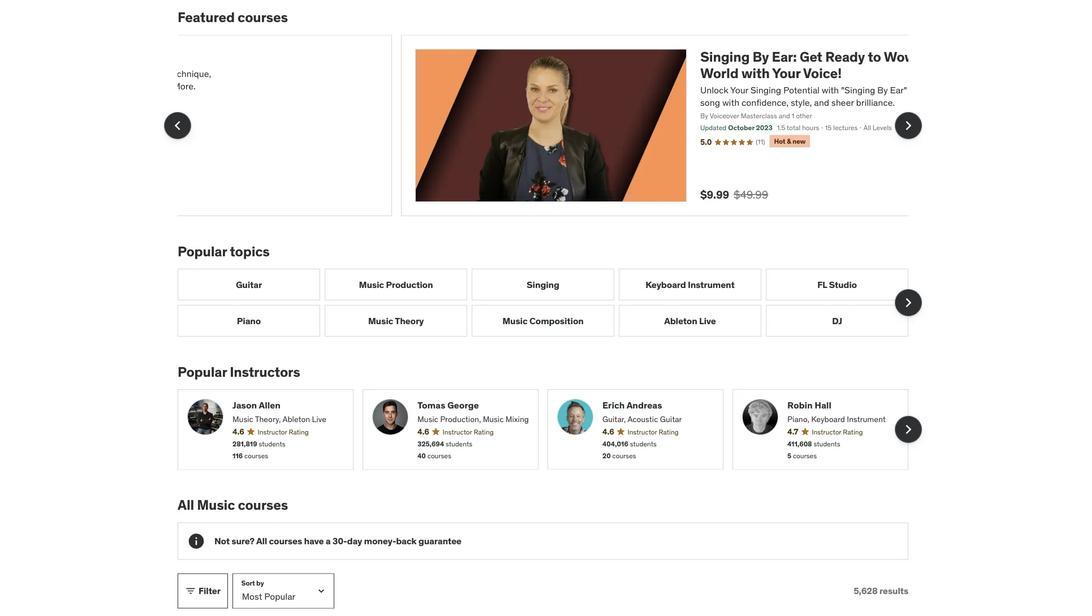 Task type: locate. For each thing, give the bounding box(es) containing it.
2 horizontal spatial with
[[685, 84, 702, 96]]

2 rating from the left
[[474, 428, 494, 437]]

courses inside "325,694 students 40 courses"
[[428, 451, 452, 460]]

2 vertical spatial all
[[256, 535, 267, 547]]

instructor up 411,608 students 5 courses
[[812, 428, 842, 437]]

live down the keyboard instrument 'link'
[[700, 315, 716, 326]]

2 vertical spatial and
[[642, 112, 653, 120]]

jason allen link
[[233, 399, 344, 412]]

production
[[386, 279, 433, 290]]

music composition
[[503, 315, 584, 326]]

0 horizontal spatial all
[[178, 497, 194, 514]]

2 next image from the top
[[900, 421, 918, 439]]

2 vertical spatial carousel element
[[178, 389, 922, 470]]

4.6 up 325,694 at the bottom
[[418, 427, 429, 437]]

1 vertical spatial next image
[[900, 421, 918, 439]]

voice!
[[667, 65, 705, 82]]

jason
[[233, 399, 257, 411]]

live down jason allen link
[[312, 414, 327, 424]]

1 horizontal spatial guitar
[[660, 414, 682, 424]]

5,628
[[854, 585, 878, 597]]

your right unlock on the top of page
[[594, 84, 612, 96]]

1 vertical spatial keyboard
[[812, 414, 845, 424]]

5.0
[[564, 137, 575, 147]]

2 instructor rating from the left
[[443, 428, 494, 437]]

music down "jason"
[[233, 414, 253, 424]]

world
[[564, 65, 602, 82]]

next image for popular instructors
[[900, 421, 918, 439]]

students inside "325,694 students 40 courses"
[[446, 439, 473, 448]]

courses down 411,608
[[793, 451, 817, 460]]

music left mixing
[[483, 414, 504, 424]]

2 students from the left
[[446, 439, 473, 448]]

carousel element containing guitar
[[178, 269, 922, 337]]

courses down 325,694 at the bottom
[[428, 451, 452, 460]]

0 vertical spatial by
[[616, 48, 632, 65]]

keyboard inside the robin hall piano, keyboard instrument
[[812, 414, 845, 424]]

3 students from the left
[[630, 439, 657, 448]]

next image
[[900, 116, 918, 135]]

piano,
[[788, 414, 810, 424]]

4 rating from the left
[[843, 428, 863, 437]]

with up voiceover
[[586, 97, 603, 108]]

0 horizontal spatial 4.6
[[233, 427, 244, 437]]

instructor rating down theory,
[[258, 428, 309, 437]]

1 vertical spatial live
[[312, 414, 327, 424]]

george
[[448, 399, 479, 411]]

instrument inside 'link'
[[688, 279, 735, 290]]

day
[[347, 535, 362, 547]]

rating for george
[[474, 428, 494, 437]]

2 popular from the top
[[178, 363, 227, 380]]

0 vertical spatial live
[[700, 315, 716, 326]]

1 vertical spatial carousel element
[[178, 269, 922, 337]]

0 vertical spatial all
[[727, 123, 735, 132]]

courses left have
[[269, 535, 302, 547]]

results
[[880, 585, 909, 597]]

3 instructor from the left
[[628, 428, 657, 437]]

2 vertical spatial singing
[[527, 279, 560, 290]]

3 4.6 from the left
[[603, 427, 614, 437]]

singing for singing by ear: get ready to wow the world with your voice! unlock your singing potential with "singing by ear" and sing any song with confidence, style, and sheer brilliance. by voiceover masterclass and 1 other
[[564, 48, 613, 65]]

1 vertical spatial with
[[685, 84, 702, 96]]

robin hall piano, keyboard instrument
[[788, 399, 886, 424]]

1 horizontal spatial keyboard
[[812, 414, 845, 424]]

instrument up 'ableton live'
[[688, 279, 735, 290]]

0 vertical spatial next image
[[900, 294, 918, 312]]

carousel element
[[0, 35, 996, 216], [178, 269, 922, 337], [178, 389, 922, 470]]

guitar
[[236, 279, 262, 290], [660, 414, 682, 424]]

instructor down production,
[[443, 428, 472, 437]]

with
[[605, 65, 633, 82], [685, 84, 702, 96], [586, 97, 603, 108]]

sing
[[790, 84, 807, 96]]

0 vertical spatial guitar
[[236, 279, 262, 290]]

40
[[418, 451, 426, 460]]

hall
[[815, 399, 832, 411]]

0 vertical spatial carousel element
[[0, 35, 996, 216]]

wow
[[747, 48, 779, 65]]

0 horizontal spatial with
[[586, 97, 603, 108]]

1 vertical spatial ableton
[[283, 414, 310, 424]]

courses inside 411,608 students 5 courses
[[793, 451, 817, 460]]

courses inside 281,819 students 116 courses
[[245, 451, 268, 460]]

a
[[326, 535, 331, 547]]

1 horizontal spatial and
[[678, 97, 693, 108]]

1 vertical spatial guitar
[[660, 414, 682, 424]]

1 rating from the left
[[289, 428, 309, 437]]

music left theory
[[368, 315, 393, 326]]

popular
[[178, 243, 227, 260], [178, 363, 227, 380]]

singing up confidence, on the top of the page
[[614, 84, 645, 96]]

by down song
[[564, 112, 572, 120]]

1 instructor from the left
[[258, 428, 287, 437]]

students inside 411,608 students 5 courses
[[814, 439, 841, 448]]

0 vertical spatial with
[[605, 65, 633, 82]]

4 students from the left
[[814, 439, 841, 448]]

singing inside singing link
[[527, 279, 560, 290]]

singing link
[[472, 269, 615, 301]]

instructor rating for andreas
[[628, 428, 679, 437]]

0 horizontal spatial instrument
[[688, 279, 735, 290]]

1 vertical spatial and
[[678, 97, 693, 108]]

0 horizontal spatial live
[[312, 414, 327, 424]]

rating down jason allen music theory, ableton live
[[289, 428, 309, 437]]

instructor down theory,
[[258, 428, 287, 437]]

carousel element for popular instructors
[[178, 389, 922, 470]]

4 instructor from the left
[[812, 428, 842, 437]]

fl studio
[[818, 279, 857, 290]]

with up sheer
[[685, 84, 702, 96]]

with up confidence, on the top of the page
[[605, 65, 633, 82]]

rating down the robin hall piano, keyboard instrument
[[843, 428, 863, 437]]

total
[[650, 123, 664, 132]]

courses right featured
[[238, 9, 288, 26]]

0 horizontal spatial ableton
[[283, 414, 310, 424]]

instructor rating for allen
[[258, 428, 309, 437]]

2 horizontal spatial by
[[741, 84, 751, 96]]

instructor
[[258, 428, 287, 437], [443, 428, 472, 437], [628, 428, 657, 437], [812, 428, 842, 437]]

featured
[[178, 9, 235, 26]]

hours
[[666, 123, 683, 132]]

and
[[773, 84, 788, 96], [678, 97, 693, 108], [642, 112, 653, 120]]

singing up music composition
[[527, 279, 560, 290]]

411,608
[[788, 439, 812, 448]]

2 4.6 from the left
[[418, 427, 429, 437]]

&
[[650, 137, 655, 145]]

rating
[[289, 428, 309, 437], [474, 428, 494, 437], [659, 428, 679, 437], [843, 428, 863, 437]]

students inside the '404,016 students 20 courses'
[[630, 439, 657, 448]]

courses inside the '404,016 students 20 courses'
[[613, 451, 636, 460]]

erich andreas link
[[603, 399, 714, 412]]

0 horizontal spatial keyboard
[[646, 279, 686, 290]]

by up brilliance.
[[741, 84, 751, 96]]

281,819
[[233, 439, 257, 448]]

instrument
[[688, 279, 735, 290], [847, 414, 886, 424]]

not
[[214, 535, 230, 547]]

courses for 404,016 students 20 courses
[[613, 451, 636, 460]]

carousel element for popular topics
[[178, 269, 922, 337]]

1 horizontal spatial 4.6
[[418, 427, 429, 437]]

ready
[[689, 48, 728, 65]]

0 vertical spatial keyboard
[[646, 279, 686, 290]]

music production link
[[325, 269, 467, 301]]

1 instructor rating from the left
[[258, 428, 309, 437]]

ableton
[[665, 315, 698, 326], [283, 414, 310, 424]]

instructor for george
[[443, 428, 472, 437]]

guitar down erich andreas link
[[660, 414, 682, 424]]

all music courses
[[178, 497, 288, 514]]

your up the potential
[[636, 65, 664, 82]]

2 horizontal spatial singing
[[614, 84, 645, 96]]

instructor rating down acoustic
[[628, 428, 679, 437]]

rating for andreas
[[659, 428, 679, 437]]

students down theory,
[[259, 439, 286, 448]]

ableton live link
[[619, 305, 762, 337]]

3 rating from the left
[[659, 428, 679, 437]]

hot
[[638, 137, 649, 145]]

2 horizontal spatial 4.6
[[603, 427, 614, 437]]

4.6 for erich andreas
[[603, 427, 614, 437]]

1 vertical spatial instrument
[[847, 414, 886, 424]]

and left sing
[[773, 84, 788, 96]]

1 horizontal spatial instrument
[[847, 414, 886, 424]]

rating down tomas george music production, music mixing
[[474, 428, 494, 437]]

0 vertical spatial instrument
[[688, 279, 735, 290]]

1 horizontal spatial your
[[636, 65, 664, 82]]

dj link
[[766, 305, 909, 337]]

instructor rating down the robin hall piano, keyboard instrument
[[812, 428, 863, 437]]

ableton live
[[665, 315, 716, 326]]

instructor for hall
[[812, 428, 842, 437]]

and left 1
[[642, 112, 653, 120]]

0 horizontal spatial your
[[594, 84, 612, 96]]

guarantee
[[419, 535, 462, 547]]

2 vertical spatial by
[[564, 112, 572, 120]]

students for allen
[[259, 439, 286, 448]]

1 vertical spatial all
[[178, 497, 194, 514]]

1 vertical spatial by
[[741, 84, 751, 96]]

instructor for allen
[[258, 428, 287, 437]]

by
[[616, 48, 632, 65], [741, 84, 751, 96], [564, 112, 572, 120]]

1 students from the left
[[259, 439, 286, 448]]

4.6 up 281,819
[[233, 427, 244, 437]]

courses down 281,819
[[245, 451, 268, 460]]

4 instructor rating from the left
[[812, 428, 863, 437]]

all for all music courses
[[178, 497, 194, 514]]

0 vertical spatial ableton
[[665, 315, 698, 326]]

instructor rating for george
[[443, 428, 494, 437]]

rating for hall
[[843, 428, 863, 437]]

4.6 down guitar, at the bottom
[[603, 427, 614, 437]]

30-
[[333, 535, 347, 547]]

0 vertical spatial popular
[[178, 243, 227, 260]]

students down acoustic
[[630, 439, 657, 448]]

students right 411,608
[[814, 439, 841, 448]]

all levels
[[727, 123, 755, 132]]

to
[[731, 48, 745, 65]]

robin
[[788, 399, 813, 411]]

guitar link
[[178, 269, 320, 301]]

get
[[663, 48, 686, 65]]

singing for singing
[[527, 279, 560, 290]]

15 lectures
[[688, 123, 721, 132]]

instructor rating down production,
[[443, 428, 494, 437]]

guitar inside guitar 'link'
[[236, 279, 262, 290]]

0 vertical spatial your
[[636, 65, 664, 82]]

by left the 'ear:'
[[616, 48, 632, 65]]

0 vertical spatial singing
[[564, 48, 613, 65]]

ableton down jason allen link
[[283, 414, 310, 424]]

(11)
[[619, 137, 628, 146]]

keyboard down hall
[[812, 414, 845, 424]]

20
[[603, 451, 611, 460]]

carousel element containing jason allen
[[178, 389, 922, 470]]

students inside 281,819 students 116 courses
[[259, 439, 286, 448]]

1 vertical spatial singing
[[614, 84, 645, 96]]

1 4.6 from the left
[[233, 427, 244, 437]]

acoustic
[[628, 414, 658, 424]]

students for hall
[[814, 439, 841, 448]]

0 vertical spatial and
[[773, 84, 788, 96]]

instrument down robin hall link
[[847, 414, 886, 424]]

keyboard
[[646, 279, 686, 290], [812, 414, 845, 424]]

4.6 for jason allen
[[233, 427, 244, 437]]

0 horizontal spatial singing
[[527, 279, 560, 290]]

rating down erich andreas link
[[659, 428, 679, 437]]

previous image
[[169, 116, 187, 135]]

and right style,
[[678, 97, 693, 108]]

1 horizontal spatial live
[[700, 315, 716, 326]]

"singing
[[705, 84, 739, 96]]

next image inside popular instructors element
[[900, 421, 918, 439]]

music left production
[[359, 279, 384, 290]]

next image
[[900, 294, 918, 312], [900, 421, 918, 439]]

guitar down topics
[[236, 279, 262, 290]]

3 instructor rating from the left
[[628, 428, 679, 437]]

0 horizontal spatial and
[[642, 112, 653, 120]]

1 vertical spatial popular
[[178, 363, 227, 380]]

courses down 404,016
[[613, 451, 636, 460]]

2 horizontal spatial all
[[727, 123, 735, 132]]

2 instructor from the left
[[443, 428, 472, 437]]

1 horizontal spatial with
[[605, 65, 633, 82]]

filter
[[199, 585, 221, 597]]

singing
[[564, 48, 613, 65], [614, 84, 645, 96], [527, 279, 560, 290]]

instructor down acoustic
[[628, 428, 657, 437]]

1 horizontal spatial singing
[[564, 48, 613, 65]]

courses for 281,819 students 116 courses
[[245, 451, 268, 460]]

singing up unlock on the top of page
[[564, 48, 613, 65]]

ableton down the keyboard instrument 'link'
[[665, 315, 698, 326]]

1 next image from the top
[[900, 294, 918, 312]]

popular instructors element
[[178, 363, 922, 470]]

singing by ear: get ready to wow the world with your voice! unlock your singing potential with "singing by ear" and sing any song with confidence, style, and sheer brilliance. by voiceover masterclass and 1 other
[[564, 48, 823, 120]]

confidence,
[[605, 97, 652, 108]]

students down production,
[[446, 439, 473, 448]]

courses
[[238, 9, 288, 26], [245, 451, 268, 460], [428, 451, 452, 460], [613, 451, 636, 460], [793, 451, 817, 460], [238, 497, 288, 514], [269, 535, 302, 547]]

all for all levels
[[727, 123, 735, 132]]

carousel element containing singing by ear: get ready to wow the world with your voice!
[[0, 35, 996, 216]]

music theory link
[[325, 305, 467, 337]]

1 horizontal spatial by
[[616, 48, 632, 65]]

1 popular from the top
[[178, 243, 227, 260]]

1 vertical spatial your
[[594, 84, 612, 96]]

1.5 total hours
[[640, 123, 683, 132]]

0 horizontal spatial guitar
[[236, 279, 262, 290]]

keyboard up 'ableton live'
[[646, 279, 686, 290]]

2 horizontal spatial and
[[773, 84, 788, 96]]



Task type: describe. For each thing, give the bounding box(es) containing it.
$9.99
[[564, 188, 592, 201]]

dj
[[833, 315, 843, 326]]

popular instructors
[[178, 363, 300, 380]]

voiceover
[[573, 112, 603, 120]]

music up not
[[197, 497, 235, 514]]

the
[[782, 48, 803, 65]]

brilliance.
[[720, 97, 758, 108]]

1 horizontal spatial ableton
[[665, 315, 698, 326]]

$9.99 $49.99
[[564, 188, 632, 201]]

courses for 411,608 students 5 courses
[[793, 451, 817, 460]]

featured courses
[[178, 9, 288, 26]]

back
[[396, 535, 417, 547]]

popular for popular instructors
[[178, 363, 227, 380]]

ear:
[[635, 48, 660, 65]]

281,819 students 116 courses
[[233, 439, 286, 460]]

theory
[[395, 315, 424, 326]]

courses for not sure? all courses have a 30-day money-back guarantee
[[269, 535, 302, 547]]

mixing
[[506, 414, 529, 424]]

1.5
[[640, 123, 649, 132]]

music inside "link"
[[359, 279, 384, 290]]

masterclass
[[604, 112, 641, 120]]

15
[[688, 123, 695, 132]]

live inside jason allen music theory, ableton live
[[312, 414, 327, 424]]

fl
[[818, 279, 827, 290]]

sure?
[[232, 535, 255, 547]]

music down tomas
[[418, 414, 438, 424]]

students for andreas
[[630, 439, 657, 448]]

keyboard inside 'link'
[[646, 279, 686, 290]]

style,
[[654, 97, 675, 108]]

2 vertical spatial with
[[586, 97, 603, 108]]

2023
[[619, 123, 636, 132]]

411,608 students 5 courses
[[788, 439, 841, 460]]

topics
[[230, 243, 270, 260]]

levels
[[736, 123, 755, 132]]

0 horizontal spatial by
[[564, 112, 572, 120]]

have
[[304, 535, 324, 547]]

ear"
[[754, 84, 771, 96]]

updated
[[564, 123, 590, 132]]

5,628 results
[[854, 585, 909, 597]]

october
[[592, 123, 618, 132]]

instructors
[[230, 363, 300, 380]]

potential
[[647, 84, 683, 96]]

courses for 325,694 students 40 courses
[[428, 451, 452, 460]]

instructor rating for hall
[[812, 428, 863, 437]]

small image
[[185, 585, 196, 597]]

piano
[[237, 315, 261, 326]]

andreas
[[627, 399, 663, 411]]

filter button
[[178, 574, 228, 609]]

music production
[[359, 279, 433, 290]]

music left composition
[[503, 315, 528, 326]]

keyboard instrument
[[646, 279, 735, 290]]

courses up sure?
[[238, 497, 288, 514]]

song
[[564, 97, 584, 108]]

guitar,
[[603, 414, 626, 424]]

students for george
[[446, 439, 473, 448]]

keyboard instrument link
[[619, 269, 762, 301]]

4.7
[[788, 427, 799, 437]]

popular for popular topics
[[178, 243, 227, 260]]

erich
[[603, 399, 625, 411]]

sheer
[[695, 97, 717, 108]]

music inside jason allen music theory, ableton live
[[233, 414, 253, 424]]

404,016
[[603, 439, 629, 448]]

ableton inside jason allen music theory, ableton live
[[283, 414, 310, 424]]

instrument inside the robin hall piano, keyboard instrument
[[847, 414, 886, 424]]

robin hall link
[[788, 399, 899, 412]]

piano link
[[178, 305, 320, 337]]

erich andreas guitar, acoustic guitar
[[603, 399, 682, 424]]

lectures
[[697, 123, 721, 132]]

4.6 for tomas george
[[418, 427, 429, 437]]

not sure? all courses have a 30-day money-back guarantee
[[214, 535, 462, 547]]

$49.99
[[597, 188, 632, 201]]

production,
[[440, 414, 481, 424]]

5,628 results status
[[854, 585, 909, 597]]

1
[[655, 112, 658, 120]]

instructor for andreas
[[628, 428, 657, 437]]

next image for popular topics
[[900, 294, 918, 312]]

updated october 2023
[[564, 123, 636, 132]]

unlock
[[564, 84, 592, 96]]

carousel element for featured courses
[[0, 35, 996, 216]]

116
[[233, 451, 243, 460]]

325,694 students 40 courses
[[418, 439, 473, 460]]

rating for allen
[[289, 428, 309, 437]]

1 horizontal spatial all
[[256, 535, 267, 547]]

fl studio link
[[766, 269, 909, 301]]

studio
[[829, 279, 857, 290]]

325,694
[[418, 439, 444, 448]]

theory,
[[255, 414, 281, 424]]

hot & new
[[638, 137, 669, 145]]

music composition link
[[472, 305, 615, 337]]

guitar inside erich andreas guitar, acoustic guitar
[[660, 414, 682, 424]]

popular topics
[[178, 243, 270, 260]]



Task type: vqa. For each thing, say whether or not it's contained in the screenshot.


